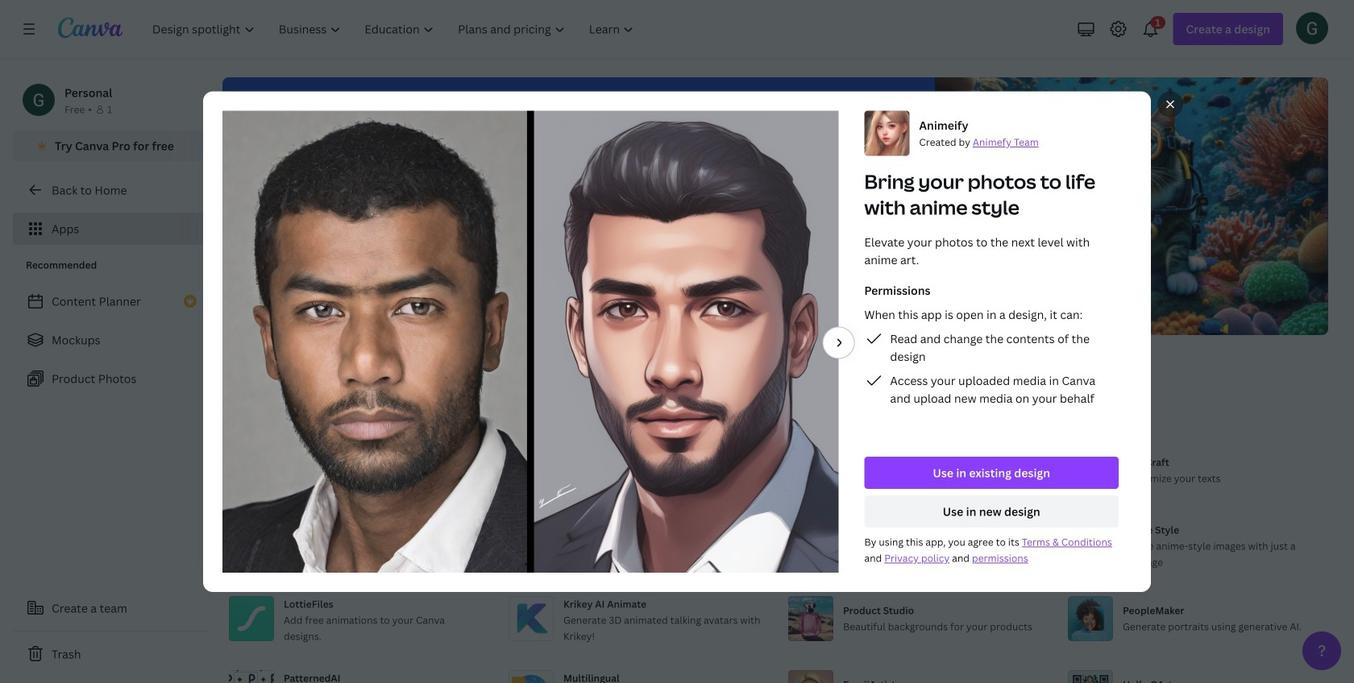 Task type: describe. For each thing, give the bounding box(es) containing it.
1 horizontal spatial list
[[865, 329, 1119, 407]]

Input field to search for apps search field
[[255, 349, 502, 380]]

top level navigation element
[[142, 13, 648, 45]]



Task type: locate. For each thing, give the bounding box(es) containing it.
0 horizontal spatial list
[[13, 285, 210, 395]]

an image with a cursor next to a text box containing the prompt "a cat going scuba diving" to generate an image. the generated image of a cat doing scuba diving is behind the text box. image
[[870, 77, 1329, 335]]

list
[[13, 285, 210, 395], [865, 329, 1119, 407]]



Task type: vqa. For each thing, say whether or not it's contained in the screenshot.
Edit a copy of the Cream Cute Character Girl Twitch Logo template
no



